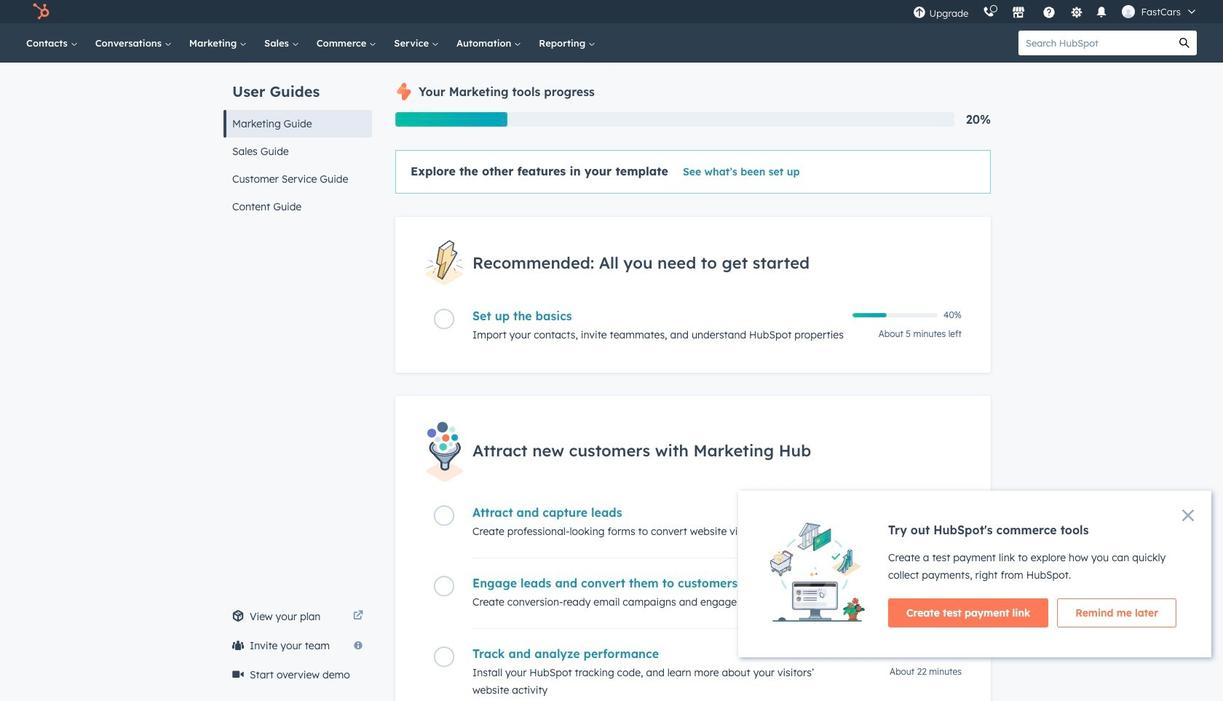 Task type: locate. For each thing, give the bounding box(es) containing it.
[object object] complete progress bar
[[853, 313, 887, 318]]

marketplaces image
[[1013, 7, 1026, 20]]

christina overa image
[[1123, 5, 1136, 18]]

link opens in a new window image
[[353, 608, 364, 626], [353, 611, 364, 622]]

close image
[[1183, 510, 1195, 522]]

menu
[[907, 0, 1206, 23]]

1 link opens in a new window image from the top
[[353, 608, 364, 626]]

progress bar
[[396, 112, 507, 127]]

2 link opens in a new window image from the top
[[353, 611, 364, 622]]



Task type: vqa. For each thing, say whether or not it's contained in the screenshot.
PRESS TO SORT. 'element' related to City
no



Task type: describe. For each thing, give the bounding box(es) containing it.
Search HubSpot search field
[[1019, 31, 1173, 55]]

user guides element
[[224, 63, 372, 221]]



